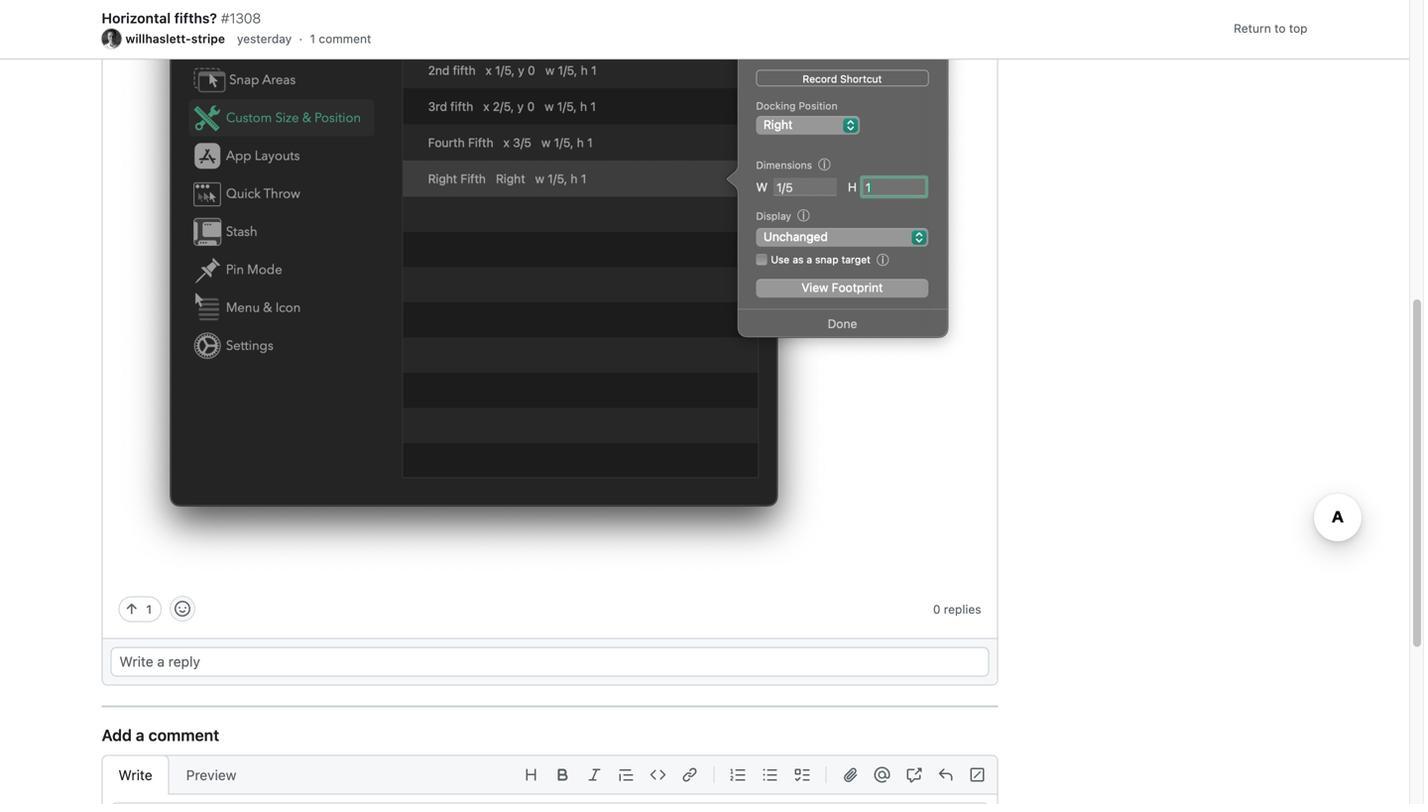 Task type: vqa. For each thing, say whether or not it's contained in the screenshot.
horizontal fifths? link
yes



Task type: locate. For each thing, give the bounding box(es) containing it.
list unordered image
[[762, 768, 778, 783]]

return
[[1234, 21, 1271, 35]]

1 horizontal spatial comment
[[319, 32, 371, 46]]

comment up add a comment 'tab list'
[[148, 726, 219, 745]]

fifths?
[[174, 10, 217, 26]]

0 horizontal spatial a
[[136, 726, 145, 745]]

write for write a reply
[[120, 654, 153, 670]]

replies
[[944, 603, 982, 617]]

tasklist image
[[794, 768, 810, 783]]

top
[[1289, 21, 1308, 35]]

write down add
[[119, 768, 152, 784]]

1
[[310, 32, 315, 46], [146, 603, 152, 617]]

a right add
[[136, 726, 145, 745]]

write
[[120, 654, 153, 670], [119, 768, 152, 784]]

willhaslett-stripe link
[[102, 29, 229, 49]]

·
[[299, 32, 303, 46]]

quote image
[[619, 768, 634, 783]]

write inside write button
[[119, 768, 152, 784]]

write inside the write a reply button
[[120, 654, 153, 670]]

add or remove reactions image
[[175, 601, 190, 617]]

paperclip image
[[843, 768, 859, 783]]

yesterday · 1 comment
[[237, 32, 371, 46]]

bold image
[[555, 768, 571, 783]]

1 vertical spatial write
[[119, 768, 152, 784]]

1 vertical spatial 1
[[146, 603, 152, 617]]

cross reference image
[[906, 768, 922, 783]]

comment right ·
[[319, 32, 371, 46]]

a
[[157, 654, 165, 670], [136, 726, 145, 745]]

1 right arrow up image
[[146, 603, 152, 617]]

a for add
[[136, 726, 145, 745]]

0 vertical spatial 1
[[310, 32, 315, 46]]

0 horizontal spatial 1
[[146, 603, 152, 617]]

1 inside button
[[146, 603, 152, 617]]

italic image
[[587, 768, 603, 783]]

0 vertical spatial write
[[120, 654, 153, 670]]

1 right ·
[[310, 32, 315, 46]]

a inside the write a reply button
[[157, 654, 165, 670]]

horizontal fifths? link
[[102, 8, 217, 29]]

willhaslett-
[[125, 32, 191, 46]]

write a reply
[[120, 654, 200, 670]]

comment
[[319, 32, 371, 46], [148, 726, 219, 745]]

1 vertical spatial a
[[136, 726, 145, 745]]

0
[[933, 603, 941, 617]]

mention image
[[874, 768, 890, 783]]

add
[[102, 726, 132, 745]]

1 horizontal spatial a
[[157, 654, 165, 670]]

0 vertical spatial comment
[[319, 32, 371, 46]]

0 vertical spatial a
[[157, 654, 165, 670]]

write down 1 button
[[120, 654, 153, 670]]

0 horizontal spatial comment
[[148, 726, 219, 745]]

#1308
[[221, 10, 261, 26]]

1 vertical spatial comment
[[148, 726, 219, 745]]

a left 'reply' at the left bottom of page
[[157, 654, 165, 670]]



Task type: describe. For each thing, give the bounding box(es) containing it.
add or remove reactions element
[[170, 596, 195, 622]]

write button
[[102, 756, 169, 795]]

diff ignored image
[[970, 768, 986, 783]]

preview
[[186, 768, 236, 784]]

add a comment
[[102, 726, 219, 745]]

preview button
[[169, 756, 253, 795]]

yesterday
[[237, 32, 292, 46]]

arrow up image
[[124, 602, 139, 618]]

@willhaslett stripe image
[[102, 29, 122, 49]]

write for write
[[119, 768, 152, 784]]

link image
[[682, 768, 698, 783]]

a for write
[[157, 654, 165, 670]]

1 button
[[119, 597, 162, 648]]

horizontal
[[102, 10, 171, 26]]

return to top link
[[1234, 3, 1308, 53]]

code image
[[650, 768, 666, 783]]

0 replies
[[933, 603, 982, 617]]

add a comment tab list
[[102, 756, 253, 795]]

list ordered image
[[731, 768, 747, 783]]

reply image
[[938, 768, 954, 783]]

horizontal fifths? #1308
[[102, 10, 261, 26]]

willhaslett-stripe
[[125, 32, 225, 46]]

reply
[[168, 654, 200, 670]]

return to top
[[1234, 21, 1308, 35]]

heading image
[[523, 768, 539, 783]]

image image
[[119, 0, 982, 575]]

write a reply button
[[111, 648, 990, 677]]

to
[[1275, 21, 1286, 35]]

stripe
[[191, 32, 225, 46]]

1 horizontal spatial 1
[[310, 32, 315, 46]]



